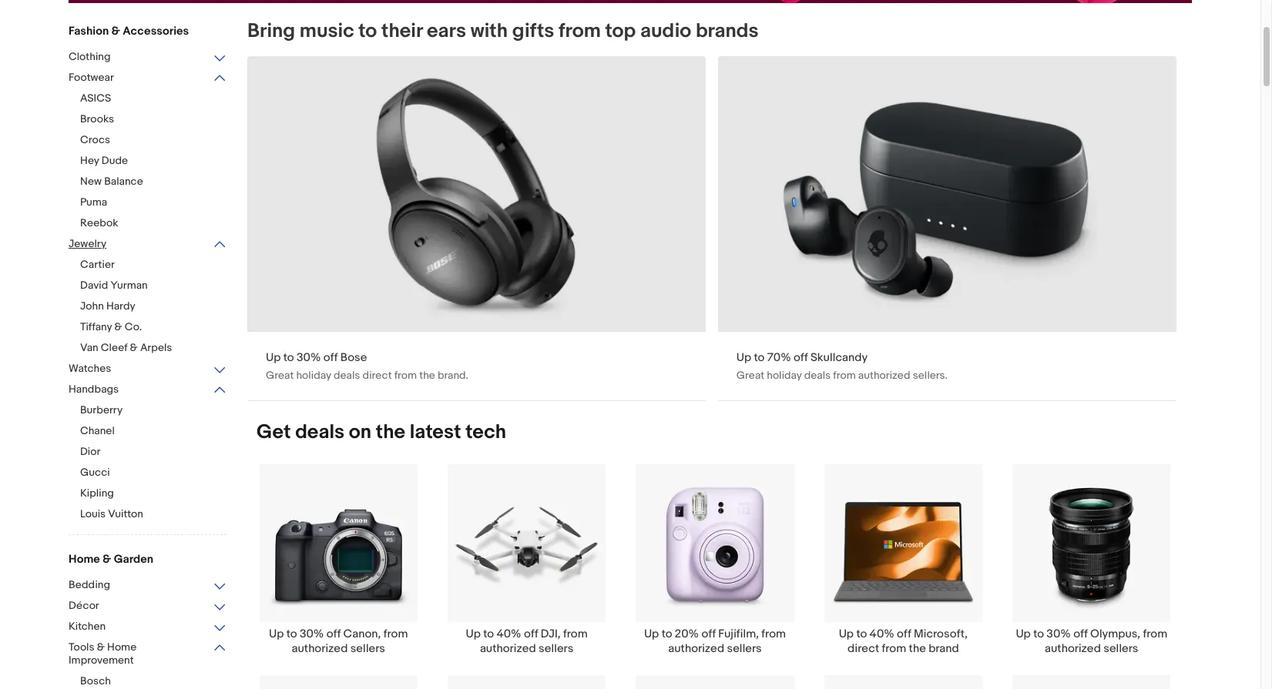 Task type: locate. For each thing, give the bounding box(es) containing it.
off for dji,
[[524, 627, 538, 642]]

off inside up to 30% off bose great holiday deals direct from the brand.
[[323, 351, 338, 365]]

1 horizontal spatial direct
[[848, 642, 879, 657]]

up for up to 30% off olympus, from authorized sellers
[[1016, 627, 1031, 642]]

with
[[471, 19, 508, 43]]

deals down skullcandy
[[804, 369, 831, 382]]

music
[[300, 19, 354, 43]]

off left olympus,
[[1074, 627, 1088, 642]]

to for up to 70% off skullcandy great holiday deals from authorized sellers.
[[754, 351, 765, 365]]

microsoft,
[[914, 627, 968, 642]]

deals
[[334, 369, 360, 382], [804, 369, 831, 382], [295, 421, 345, 445]]

the right on
[[376, 421, 405, 445]]

the left brand.
[[419, 369, 435, 382]]

off inside up to 20% off fujifilm, from authorized sellers
[[702, 627, 716, 642]]

handbags
[[69, 383, 119, 396]]

authorized for up to 30% off canon, from authorized sellers
[[292, 642, 348, 657]]

from right dji,
[[563, 627, 588, 642]]

up to 40% off microsoft, direct from the brand link
[[809, 464, 998, 657]]

up inside up to 40% off dji, from authorized sellers
[[466, 627, 481, 642]]

brooks link
[[80, 113, 238, 127]]

from right 'fujifilm,'
[[762, 627, 786, 642]]

30% inside up to 30% off bose great holiday deals direct from the brand.
[[297, 351, 321, 365]]

1 horizontal spatial great
[[737, 369, 765, 382]]

2 holiday from the left
[[767, 369, 802, 382]]

home down kitchen dropdown button
[[107, 641, 137, 654]]

sellers inside up to 30% off olympus, from authorized sellers
[[1104, 642, 1139, 657]]

décor
[[69, 600, 99, 613]]

&
[[111, 24, 120, 39], [114, 321, 122, 334], [130, 341, 138, 354], [103, 553, 111, 567], [97, 641, 105, 654]]

up inside up to 20% off fujifilm, from authorized sellers
[[644, 627, 659, 642]]

up for up to 30% off canon, from authorized sellers
[[269, 627, 284, 642]]

from down skullcandy
[[833, 369, 856, 382]]

2 40% from the left
[[870, 627, 895, 642]]

30% for olympus,
[[1047, 627, 1071, 642]]

sellers inside up to 20% off fujifilm, from authorized sellers
[[727, 642, 762, 657]]

from
[[559, 19, 601, 43], [394, 369, 417, 382], [833, 369, 856, 382], [384, 627, 408, 642], [563, 627, 588, 642], [762, 627, 786, 642], [1143, 627, 1168, 642], [882, 642, 906, 657]]

puma
[[80, 196, 107, 209]]

to for up to 30% off canon, from authorized sellers
[[286, 627, 297, 642]]

to inside up to 30% off olympus, from authorized sellers
[[1034, 627, 1044, 642]]

sellers inside up to 30% off canon, from authorized sellers
[[350, 642, 385, 657]]

2 horizontal spatial the
[[909, 642, 926, 657]]

deals inside up to 70% off skullcandy great holiday deals from authorized sellers.
[[804, 369, 831, 382]]

direct inside the 'up to 40% off microsoft, direct from the brand'
[[848, 642, 879, 657]]

watches
[[69, 362, 111, 375]]

40% for authorized
[[497, 627, 521, 642]]

& inside bedding décor kitchen tools & home improvement bosch
[[97, 641, 105, 654]]

garden
[[114, 553, 153, 567]]

3 sellers from the left
[[727, 642, 762, 657]]

off right 70%
[[794, 351, 808, 365]]

off left canon,
[[327, 627, 341, 642]]

up for up to 30% off bose great holiday deals direct from the brand.
[[266, 351, 281, 365]]

décor button
[[69, 600, 227, 614]]

sellers
[[350, 642, 385, 657], [539, 642, 574, 657], [727, 642, 762, 657], [1104, 642, 1139, 657]]

crocs
[[80, 133, 110, 146]]

2 vertical spatial the
[[909, 642, 926, 657]]

holiday for 30%
[[296, 369, 331, 382]]

authorized for up to 20% off fujifilm, from authorized sellers
[[668, 642, 724, 657]]

great inside up to 30% off bose great holiday deals direct from the brand.
[[266, 369, 294, 382]]

1 horizontal spatial home
[[107, 641, 137, 654]]

2 sellers from the left
[[539, 642, 574, 657]]

dior
[[80, 445, 100, 459]]

on
[[349, 421, 371, 445]]

0 horizontal spatial 40%
[[497, 627, 521, 642]]

off for bose
[[323, 351, 338, 365]]

sellers inside up to 40% off dji, from authorized sellers
[[539, 642, 574, 657]]

authorized inside up to 30% off canon, from authorized sellers
[[292, 642, 348, 657]]

sellers for canon,
[[350, 642, 385, 657]]

deals inside up to 30% off bose great holiday deals direct from the brand.
[[334, 369, 360, 382]]

clothing
[[69, 50, 111, 63]]

off left microsoft,
[[897, 627, 911, 642]]

to inside the 'up to 40% off microsoft, direct from the brand'
[[856, 627, 867, 642]]

0 horizontal spatial holiday
[[296, 369, 331, 382]]

off inside the 'up to 40% off microsoft, direct from the brand'
[[897, 627, 911, 642]]

footwear
[[69, 71, 114, 84]]

& right tools
[[97, 641, 105, 654]]

0 vertical spatial home
[[69, 553, 100, 567]]

main content
[[238, 19, 1192, 690]]

30% inside up to 30% off olympus, from authorized sellers
[[1047, 627, 1071, 642]]

up for up to 70% off skullcandy great holiday deals from authorized sellers.
[[737, 351, 752, 365]]

gifts
[[512, 19, 554, 43]]

to inside up to 20% off fujifilm, from authorized sellers
[[662, 627, 672, 642]]

from right olympus,
[[1143, 627, 1168, 642]]

accessories
[[123, 24, 189, 39]]

up inside the 'up to 40% off microsoft, direct from the brand'
[[839, 627, 854, 642]]

off right 20% at right
[[702, 627, 716, 642]]

up inside up to 70% off skullcandy great holiday deals from authorized sellers.
[[737, 351, 752, 365]]

arpels
[[140, 341, 172, 354]]

hey dude link
[[80, 154, 238, 169]]

off left bose
[[323, 351, 338, 365]]

direct
[[363, 369, 392, 382], [848, 642, 879, 657]]

bring
[[247, 19, 295, 43]]

1 holiday from the left
[[296, 369, 331, 382]]

up inside up to 30% off canon, from authorized sellers
[[269, 627, 284, 642]]

footwear button
[[69, 71, 227, 86]]

30% left bose
[[297, 351, 321, 365]]

30% inside up to 30% off canon, from authorized sellers
[[300, 627, 324, 642]]

up to 30% off canon, from authorized sellers link
[[244, 464, 433, 657]]

improvement
[[69, 654, 134, 667]]

off inside up to 30% off olympus, from authorized sellers
[[1074, 627, 1088, 642]]

burberry
[[80, 404, 123, 417]]

up
[[266, 351, 281, 365], [737, 351, 752, 365], [269, 627, 284, 642], [466, 627, 481, 642], [644, 627, 659, 642], [839, 627, 854, 642], [1016, 627, 1031, 642]]

0 vertical spatial direct
[[363, 369, 392, 382]]

tech
[[466, 421, 506, 445]]

40% left dji,
[[497, 627, 521, 642]]

off inside up to 70% off skullcandy great holiday deals from authorized sellers.
[[794, 351, 808, 365]]

off inside up to 30% off canon, from authorized sellers
[[327, 627, 341, 642]]

from left microsoft,
[[882, 642, 906, 657]]

0 vertical spatial the
[[419, 369, 435, 382]]

to inside up to 40% off dji, from authorized sellers
[[483, 627, 494, 642]]

to inside up to 30% off bose great holiday deals direct from the brand.
[[283, 351, 294, 365]]

fujifilm,
[[719, 627, 759, 642]]

from right canon,
[[384, 627, 408, 642]]

1 vertical spatial direct
[[848, 642, 879, 657]]

30% for canon,
[[300, 627, 324, 642]]

up to 40% off microsoft, direct from the brand
[[839, 627, 968, 657]]

0 horizontal spatial direct
[[363, 369, 392, 382]]

list
[[238, 464, 1192, 690]]

1 40% from the left
[[497, 627, 521, 642]]

the left brand on the bottom right
[[909, 642, 926, 657]]

1 sellers from the left
[[350, 642, 385, 657]]

30%
[[297, 351, 321, 365], [300, 627, 324, 642], [1047, 627, 1071, 642]]

to
[[359, 19, 377, 43], [283, 351, 294, 365], [754, 351, 765, 365], [286, 627, 297, 642], [483, 627, 494, 642], [662, 627, 672, 642], [856, 627, 867, 642], [1034, 627, 1044, 642]]

off for fujifilm,
[[702, 627, 716, 642]]

1 vertical spatial the
[[376, 421, 405, 445]]

kitchen button
[[69, 620, 227, 635]]

kipling
[[80, 487, 114, 500]]

louis vuitton link
[[80, 508, 238, 522]]

home
[[69, 553, 100, 567], [107, 641, 137, 654]]

holiday
[[296, 369, 331, 382], [767, 369, 802, 382]]

1 horizontal spatial 40%
[[870, 627, 895, 642]]

4 sellers from the left
[[1104, 642, 1139, 657]]

up to 70% off skullcandy great holiday deals from authorized sellers.
[[737, 351, 948, 382]]

tools & home improvement button
[[69, 641, 227, 669]]

1 horizontal spatial holiday
[[767, 369, 802, 382]]

to inside up to 70% off skullcandy great holiday deals from authorized sellers.
[[754, 351, 765, 365]]

0 horizontal spatial great
[[266, 369, 294, 382]]

burberry link
[[80, 404, 238, 418]]

30% left olympus,
[[1047, 627, 1071, 642]]

great inside up to 70% off skullcandy great holiday deals from authorized sellers.
[[737, 369, 765, 382]]

to inside up to 30% off canon, from authorized sellers
[[286, 627, 297, 642]]

new balance link
[[80, 175, 238, 190]]

40% inside the 'up to 40% off microsoft, direct from the brand'
[[870, 627, 895, 642]]

off inside up to 40% off dji, from authorized sellers
[[524, 627, 538, 642]]

1 vertical spatial home
[[107, 641, 137, 654]]

None text field
[[247, 56, 706, 401], [718, 56, 1177, 401], [247, 56, 706, 401], [718, 56, 1177, 401]]

david
[[80, 279, 108, 292]]

up inside up to 30% off bose great holiday deals direct from the brand.
[[266, 351, 281, 365]]

dude
[[102, 154, 128, 167]]

deals down bose
[[334, 369, 360, 382]]

30% for bose
[[297, 351, 321, 365]]

holiday inside up to 30% off bose great holiday deals direct from the brand.
[[296, 369, 331, 382]]

off left dji,
[[524, 627, 538, 642]]

holiday inside up to 70% off skullcandy great holiday deals from authorized sellers.
[[767, 369, 802, 382]]

the
[[419, 369, 435, 382], [376, 421, 405, 445], [909, 642, 926, 657]]

from left brand.
[[394, 369, 417, 382]]

deals left on
[[295, 421, 345, 445]]

1 great from the left
[[266, 369, 294, 382]]

from inside the 'up to 40% off microsoft, direct from the brand'
[[882, 642, 906, 657]]

authorized inside up to 40% off dji, from authorized sellers
[[480, 642, 536, 657]]

2 great from the left
[[737, 369, 765, 382]]

authorized inside up to 20% off fujifilm, from authorized sellers
[[668, 642, 724, 657]]

authorized inside up to 30% off olympus, from authorized sellers
[[1045, 642, 1101, 657]]

jewelry button
[[69, 237, 227, 252]]

john
[[80, 300, 104, 313]]

brooks
[[80, 113, 114, 126]]

1 horizontal spatial the
[[419, 369, 435, 382]]

great for up to 30% off bose
[[266, 369, 294, 382]]

30% left canon,
[[300, 627, 324, 642]]

home up bedding
[[69, 553, 100, 567]]

cartier link
[[80, 258, 238, 273]]

reebok
[[80, 217, 118, 230]]

40% left microsoft,
[[870, 627, 895, 642]]

crocs link
[[80, 133, 238, 148]]

up inside up to 30% off olympus, from authorized sellers
[[1016, 627, 1031, 642]]

40% inside up to 40% off dji, from authorized sellers
[[497, 627, 521, 642]]

vuitton
[[108, 508, 143, 521]]



Task type: vqa. For each thing, say whether or not it's contained in the screenshot.
rightmost reviews
no



Task type: describe. For each thing, give the bounding box(es) containing it.
to for up to 30% off olympus, from authorized sellers
[[1034, 627, 1044, 642]]

from inside up to 20% off fujifilm, from authorized sellers
[[762, 627, 786, 642]]

bedding
[[69, 579, 110, 592]]

authorized for up to 30% off olympus, from authorized sellers
[[1045, 642, 1101, 657]]

up to 20% off fujifilm, from authorized sellers
[[644, 627, 786, 657]]

bosch
[[80, 675, 111, 688]]

latest
[[410, 421, 461, 445]]

list containing up to 30% off canon, from authorized sellers
[[238, 464, 1192, 690]]

olympus,
[[1090, 627, 1141, 642]]

cleef
[[101, 341, 128, 354]]

up to 30% off canon, from authorized sellers
[[269, 627, 408, 657]]

reebok link
[[80, 217, 238, 231]]

balance
[[104, 175, 143, 188]]

off for skullcandy
[[794, 351, 808, 365]]

asics link
[[80, 92, 238, 106]]

home & garden
[[69, 553, 153, 567]]

bedding décor kitchen tools & home improvement bosch
[[69, 579, 137, 688]]

sellers for dji,
[[539, 642, 574, 657]]

their
[[381, 19, 423, 43]]

the inside up to 30% off bose great holiday deals direct from the brand.
[[419, 369, 435, 382]]

up for up to 20% off fujifilm, from authorized sellers
[[644, 627, 659, 642]]

authorized for up to 40% off dji, from authorized sellers
[[480, 642, 536, 657]]

new
[[80, 175, 102, 188]]

sellers for fujifilm,
[[727, 642, 762, 657]]

audio
[[640, 19, 691, 43]]

off for canon,
[[327, 627, 341, 642]]

from inside up to 30% off olympus, from authorized sellers
[[1143, 627, 1168, 642]]

skullcandy
[[811, 351, 868, 365]]

from inside up to 70% off skullcandy great holiday deals from authorized sellers.
[[833, 369, 856, 382]]

bosch link
[[80, 675, 238, 690]]

0 horizontal spatial home
[[69, 553, 100, 567]]

louis
[[80, 508, 106, 521]]

dji,
[[541, 627, 561, 642]]

40% for from
[[870, 627, 895, 642]]

tiffany & co. link
[[80, 321, 238, 335]]

70%
[[767, 351, 791, 365]]

up to 30% off olympus, from authorized sellers
[[1016, 627, 1168, 657]]

from inside up to 30% off canon, from authorized sellers
[[384, 627, 408, 642]]

bedding button
[[69, 579, 227, 593]]

home inside bedding décor kitchen tools & home improvement bosch
[[107, 641, 137, 654]]

up for up to 40% off dji, from authorized sellers
[[466, 627, 481, 642]]

van cleef & arpels link
[[80, 341, 238, 356]]

john hardy link
[[80, 300, 238, 314]]

brands
[[696, 19, 759, 43]]

main content containing bring music to their ears with gifts from top audio brands
[[238, 19, 1192, 690]]

ears
[[427, 19, 466, 43]]

to for up to 30% off bose great holiday deals direct from the brand.
[[283, 351, 294, 365]]

get
[[257, 421, 291, 445]]

0 horizontal spatial the
[[376, 421, 405, 445]]

off for olympus,
[[1074, 627, 1088, 642]]

& left garden
[[103, 553, 111, 567]]

hardy
[[106, 300, 135, 313]]

& left co.
[[114, 321, 122, 334]]

handbags button
[[69, 383, 227, 398]]

bring music to their ears with gifts from top audio brands
[[247, 19, 759, 43]]

chanel
[[80, 425, 115, 438]]

kitchen
[[69, 620, 106, 633]]

sellers.
[[913, 369, 948, 382]]

deals for skullcandy
[[804, 369, 831, 382]]

up to 40% off dji, from authorized sellers
[[466, 627, 588, 657]]

to for up to 40% off microsoft, direct from the brand
[[856, 627, 867, 642]]

van
[[80, 341, 98, 354]]

watches button
[[69, 362, 227, 377]]

direct inside up to 30% off bose great holiday deals direct from the brand.
[[363, 369, 392, 382]]

kipling link
[[80, 487, 238, 502]]

canon,
[[343, 627, 381, 642]]

brand
[[929, 642, 959, 657]]

get deals on the latest tech
[[257, 421, 506, 445]]

gucci link
[[80, 466, 238, 481]]

from left 'top'
[[559, 19, 601, 43]]

deals for bose
[[334, 369, 360, 382]]

top
[[605, 19, 636, 43]]

sellers for olympus,
[[1104, 642, 1139, 657]]

co.
[[125, 321, 142, 334]]

up to 40% off dji, from authorized sellers link
[[433, 464, 621, 657]]

to for up to 40% off dji, from authorized sellers
[[483, 627, 494, 642]]

the inside the 'up to 40% off microsoft, direct from the brand'
[[909, 642, 926, 657]]

brand.
[[438, 369, 468, 382]]

cartier
[[80, 258, 115, 271]]

up to 30% off olympus, from authorized sellers link
[[998, 464, 1186, 657]]

asics
[[80, 92, 111, 105]]

clothing button
[[69, 50, 227, 65]]

off for microsoft,
[[897, 627, 911, 642]]

fashion
[[69, 24, 109, 39]]

from inside up to 40% off dji, from authorized sellers
[[563, 627, 588, 642]]

david yurman link
[[80, 279, 238, 294]]

20%
[[675, 627, 699, 642]]

gucci
[[80, 466, 110, 479]]

hey
[[80, 154, 99, 167]]

tools
[[69, 641, 94, 654]]

clothing footwear asics brooks crocs hey dude new balance puma reebok jewelry cartier david yurman john hardy tiffany & co. van cleef & arpels watches handbags burberry chanel dior gucci kipling louis vuitton
[[69, 50, 172, 521]]

bose
[[340, 351, 367, 365]]

fashion & accessories
[[69, 24, 189, 39]]

puma link
[[80, 196, 238, 210]]

yurman
[[110, 279, 148, 292]]

& right fashion
[[111, 24, 120, 39]]

to for up to 20% off fujifilm, from authorized sellers
[[662, 627, 672, 642]]

holiday for 70%
[[767, 369, 802, 382]]

up to 20% off fujifilm, from authorized sellers link
[[621, 464, 809, 657]]

chanel link
[[80, 425, 238, 439]]

& right cleef
[[130, 341, 138, 354]]

authorized inside up to 70% off skullcandy great holiday deals from authorized sellers.
[[858, 369, 911, 382]]

from inside up to 30% off bose great holiday deals direct from the brand.
[[394, 369, 417, 382]]

up to 30% off bose great holiday deals direct from the brand.
[[266, 351, 468, 382]]

great for up to 70% off skullcandy
[[737, 369, 765, 382]]

tiffany
[[80, 321, 112, 334]]

dior link
[[80, 445, 238, 460]]

up for up to 40% off microsoft, direct from the brand
[[839, 627, 854, 642]]



